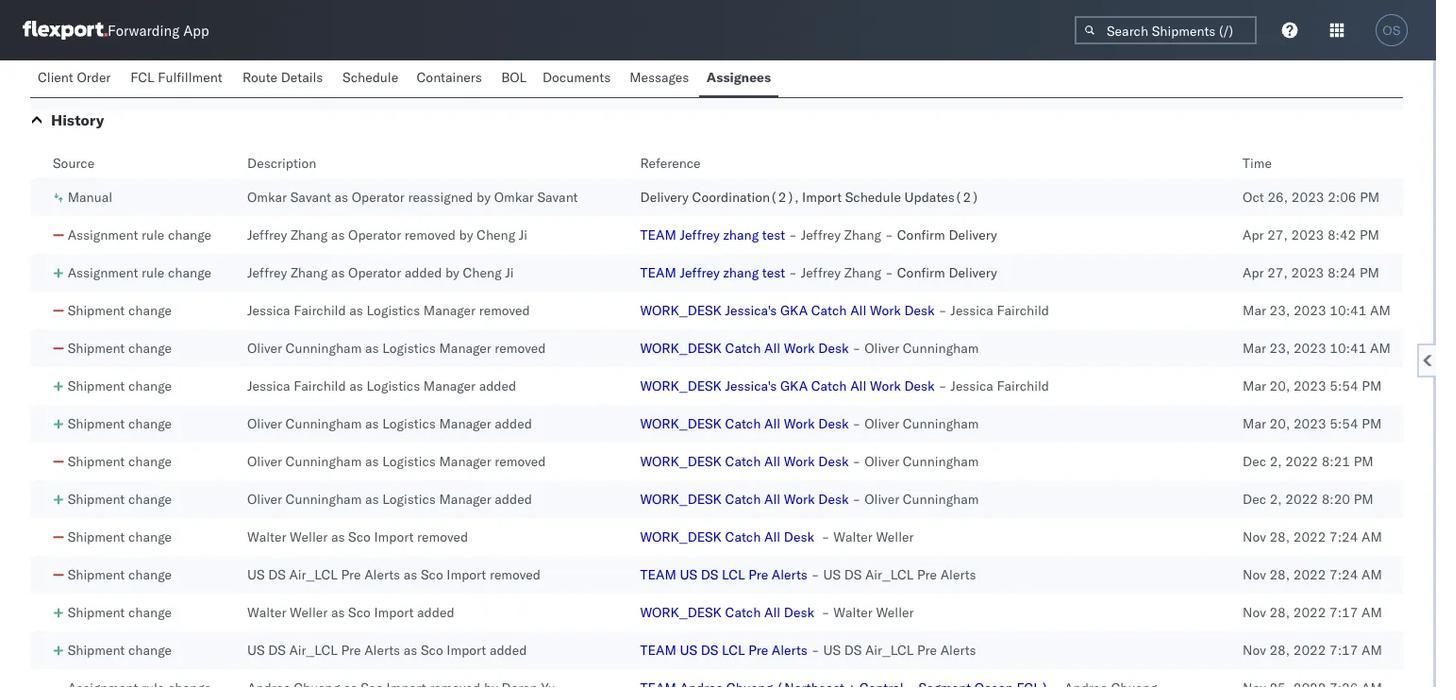 Task type: vqa. For each thing, say whether or not it's contained in the screenshot.


Task type: describe. For each thing, give the bounding box(es) containing it.
1 omkar from the left
[[247, 189, 287, 205]]

nov 28, 2022 7:24 am for work_desk catch all desk - walter weller
[[1243, 529, 1383, 545]]

operator for removed
[[348, 227, 401, 243]]

forwarding app
[[108, 21, 209, 39]]

6 shipment from the top
[[68, 491, 125, 507]]

oliver cunningham as logistics manager added for dec 2, 2022 8:20 pm
[[247, 491, 532, 507]]

jessica fairchild as logistics manager removed
[[247, 302, 530, 319]]

forwarding
[[108, 21, 180, 39]]

dec for dec 2, 2022 8:20 pm
[[1243, 491, 1267, 507]]

bol button
[[494, 60, 535, 97]]

team us ds lcl pre alerts - us ds air_lcl pre alerts for removed
[[640, 566, 976, 583]]

catch for nov 28, 2022 7:17 am
[[725, 604, 761, 621]]

reassigned
[[408, 189, 473, 205]]

manual
[[68, 189, 112, 205]]

cheng for jeffrey zhang as operator removed by cheng ji
[[477, 227, 515, 243]]

apr 27, 2023 8:42 pm
[[1243, 227, 1380, 243]]

sco up us ds air_lcl pre alerts as sco import removed
[[348, 529, 371, 545]]

2 omkar from the left
[[494, 189, 534, 205]]

28, for us ds air_lcl pre alerts as sco import removed
[[1270, 566, 1290, 583]]

8 work_desk from the top
[[640, 604, 722, 621]]

6 shipment change from the top
[[68, 491, 172, 507]]

time
[[1243, 155, 1272, 171]]

1 shipment from the top
[[68, 302, 125, 319]]

all for mar 23, 2023 10:41 am
[[764, 340, 781, 356]]

3 shipment from the top
[[68, 378, 125, 394]]

28, for walter weller as sco import removed
[[1270, 529, 1290, 545]]

3 team from the top
[[640, 566, 677, 583]]

2022 for oliver cunningham as logistics manager added
[[1286, 491, 1319, 507]]

flexport. image
[[23, 21, 108, 40]]

rule for jeffrey zhang as operator removed by cheng ji
[[142, 227, 165, 243]]

nov 28, 2022 7:17 am for work_desk catch all desk - walter weller
[[1243, 604, 1383, 621]]

6 work_desk from the top
[[640, 491, 722, 507]]

5 shipment from the top
[[68, 453, 125, 470]]

assignment for jeffrey zhang as operator added by cheng ji
[[68, 264, 138, 281]]

8:21
[[1322, 453, 1351, 470]]

2023 for oliver cunningham as logistics manager removed
[[1294, 340, 1327, 356]]

os button
[[1370, 8, 1414, 52]]

dec 2, 2022 8:21 pm
[[1243, 453, 1374, 470]]

fcl fulfillment
[[131, 69, 222, 85]]

work_desk catch all desk - walter weller for removed
[[640, 529, 914, 545]]

2, for dec 2, 2022 8:20 pm
[[1270, 491, 1282, 507]]

mar 20, 2023 5:54 pm for work_desk jessica's gka catch all work desk - jessica fairchild
[[1243, 378, 1382, 394]]

1 team from the top
[[640, 227, 677, 243]]

2022 for walter weller as sco import removed
[[1294, 529, 1326, 545]]

work_desk catch all work desk - oliver cunningham for dec 2, 2022 8:21 pm
[[640, 453, 979, 470]]

walter weller as sco import removed
[[247, 529, 468, 545]]

apr for apr 27, 2023 8:24 pm
[[1243, 264, 1264, 281]]

documents
[[543, 69, 611, 85]]

oliver cunningham as logistics manager removed for dec 2, 2022 8:21 pm
[[247, 453, 546, 470]]

4 team from the top
[[640, 642, 677, 658]]

apr 27, 2023 8:24 pm
[[1243, 264, 1380, 281]]

10:41 for oliver cunningham
[[1330, 340, 1367, 356]]

jeffrey zhang as operator added by cheng ji
[[247, 264, 514, 281]]

8:20
[[1322, 491, 1351, 507]]

containers
[[417, 69, 482, 85]]

nov for walter weller as sco import removed
[[1243, 529, 1266, 545]]

1 savant from the left
[[290, 189, 331, 205]]

containers button
[[409, 60, 494, 97]]

2023 for jeffrey zhang as operator removed by cheng ji
[[1292, 227, 1324, 243]]

7 shipment from the top
[[68, 529, 125, 545]]

confirm for apr 27, 2023 8:42 pm
[[897, 227, 945, 243]]

oliver cunningham as logistics manager added for mar 20, 2023 5:54 pm
[[247, 415, 532, 432]]

documents button
[[535, 60, 622, 97]]

28, for walter weller as sco import added
[[1270, 604, 1290, 621]]

client order button
[[30, 60, 123, 97]]

bol
[[501, 69, 527, 85]]

am for us ds air_lcl pre alerts as sco import removed
[[1362, 566, 1383, 583]]

nov 28, 2022 7:24 am for team us ds lcl pre alerts - us ds air_lcl pre alerts
[[1243, 566, 1383, 583]]

mar for oliver cunningham as logistics manager removed
[[1243, 340, 1267, 356]]

work for dec 2, 2022 8:21 pm
[[784, 453, 815, 470]]

2022 for us ds air_lcl pre alerts as sco import added
[[1294, 642, 1326, 658]]

2:06
[[1328, 189, 1357, 205]]

catch for nov 28, 2022 7:24 am
[[725, 529, 761, 545]]

cheng for jeffrey zhang as operator added by cheng ji
[[463, 264, 502, 281]]

route
[[242, 69, 278, 85]]

app
[[183, 21, 209, 39]]

updates(2)
[[905, 189, 980, 205]]

2 savant from the left
[[537, 189, 578, 205]]

2023 for omkar savant as operator reassigned by omkar savant
[[1292, 189, 1325, 205]]

delivery coordination(2) , import schedule updates(2)
[[640, 189, 980, 205]]

work for mar 20, 2023 5:54 pm
[[784, 415, 815, 432]]

team jeffrey zhang test - jeffrey zhang - confirm delivery for jeffrey zhang as operator removed by cheng ji
[[640, 227, 997, 243]]

all for mar 20, 2023 5:54 pm
[[764, 415, 781, 432]]

7:24 for us ds air_lcl pre alerts
[[1330, 566, 1359, 583]]

details
[[281, 69, 323, 85]]

2022 for us ds air_lcl pre alerts as sco import removed
[[1294, 566, 1326, 583]]

history button
[[51, 110, 104, 129]]

4 shipment change from the top
[[68, 415, 172, 432]]

3 work_desk from the top
[[640, 378, 722, 394]]

am for us ds air_lcl pre alerts as sco import added
[[1362, 642, 1383, 658]]

messages button
[[622, 60, 699, 97]]

Search Shipments (/) text field
[[1075, 16, 1257, 44]]

reference
[[640, 155, 701, 171]]

schedule inside the schedule button
[[343, 69, 398, 85]]

assignment for jeffrey zhang as operator removed by cheng ji
[[68, 227, 138, 243]]

team jeffrey zhang test - jeffrey zhang - confirm delivery for jeffrey zhang as operator added by cheng ji
[[640, 264, 997, 281]]

4 shipment from the top
[[68, 415, 125, 432]]

work for mar 23, 2023 10:41 am
[[784, 340, 815, 356]]

27, for apr 27, 2023 8:42 pm
[[1268, 227, 1288, 243]]

assignees
[[707, 69, 771, 85]]

ji for jeffrey zhang as operator added by cheng ji
[[505, 264, 514, 281]]

9 shipment change from the top
[[68, 604, 172, 621]]

nov for us ds air_lcl pre alerts as sco import added
[[1243, 642, 1266, 658]]

messages
[[630, 69, 689, 85]]

oct
[[1243, 189, 1265, 205]]

jeffrey zhang as operator removed by cheng ji
[[247, 227, 528, 243]]

2022 for walter weller as sco import added
[[1294, 604, 1326, 621]]

walter weller as sco import added
[[247, 604, 455, 621]]

20, for work_desk jessica's gka catch all work desk - jessica fairchild
[[1270, 378, 1290, 394]]

7:17 for walter weller
[[1330, 604, 1359, 621]]

oct 26, 2023 2:06 pm
[[1243, 189, 1380, 205]]

5 work_desk from the top
[[640, 453, 722, 470]]

apr for apr 27, 2023 8:42 pm
[[1243, 227, 1264, 243]]

1 shipment change from the top
[[68, 302, 172, 319]]

5:54 for jessica fairchild
[[1330, 378, 1359, 394]]

delivery for jeffrey zhang as operator added by cheng ji
[[949, 264, 997, 281]]



Task type: locate. For each thing, give the bounding box(es) containing it.
0 vertical spatial team jeffrey zhang test - jeffrey zhang - confirm delivery
[[640, 227, 997, 243]]

1 lcl from the top
[[722, 566, 745, 583]]

all for nov 28, 2022 7:17 am
[[764, 604, 781, 621]]

mar 20, 2023 5:54 pm for work_desk catch all work desk - oliver cunningham
[[1243, 415, 1382, 432]]

3 shipment change from the top
[[68, 378, 172, 394]]

1 mar from the top
[[1243, 302, 1267, 319]]

assignees button
[[699, 60, 779, 97]]

1 vertical spatial gka
[[780, 378, 808, 394]]

2 apr from the top
[[1243, 264, 1264, 281]]

test for jeffrey zhang as operator added by cheng ji
[[762, 264, 785, 281]]

lcl for us ds air_lcl pre alerts as sco import removed
[[722, 566, 745, 583]]

1 vertical spatial oliver cunningham as logistics manager added
[[247, 491, 532, 507]]

dec up dec 2, 2022 8:20 pm
[[1243, 453, 1267, 470]]

zhang for jeffrey zhang as operator added by cheng ji
[[723, 264, 759, 281]]

forwarding app link
[[23, 21, 209, 40]]

0 vertical spatial mar 23, 2023 10:41 am
[[1243, 302, 1391, 319]]

0 vertical spatial confirm
[[897, 227, 945, 243]]

ds
[[268, 566, 286, 583], [701, 566, 719, 583], [844, 566, 862, 583], [268, 642, 286, 658], [701, 642, 719, 658], [844, 642, 862, 658]]

10:41 for jessica fairchild
[[1330, 302, 1367, 319]]

1 nov 28, 2022 7:17 am from the top
[[1243, 604, 1383, 621]]

us ds air_lcl pre alerts as sco import removed
[[247, 566, 541, 583]]

1 vertical spatial 10:41
[[1330, 340, 1367, 356]]

2 mar 20, 2023 5:54 pm from the top
[[1243, 415, 1382, 432]]

ji for jeffrey zhang as operator removed by cheng ji
[[519, 227, 528, 243]]

work_desk catch all desk - walter weller for added
[[640, 604, 914, 621]]

by for added
[[445, 264, 460, 281]]

nov for us ds air_lcl pre alerts as sco import removed
[[1243, 566, 1266, 583]]

2 assignment from the top
[[68, 264, 138, 281]]

4 work_desk catch all work desk - oliver cunningham from the top
[[640, 491, 979, 507]]

dec for dec 2, 2022 8:21 pm
[[1243, 453, 1267, 470]]

oliver cunningham as logistics manager removed down jessica fairchild as logistics manager added at the left
[[247, 453, 546, 470]]

2, up dec 2, 2022 8:20 pm
[[1270, 453, 1282, 470]]

27, for apr 27, 2023 8:24 pm
[[1268, 264, 1288, 281]]

2 team us ds lcl pre alerts - us ds air_lcl pre alerts from the top
[[640, 642, 976, 658]]

manager
[[424, 302, 476, 319], [439, 340, 491, 356], [424, 378, 476, 394], [439, 415, 491, 432], [439, 453, 491, 470], [439, 491, 491, 507]]

alerts
[[364, 566, 400, 583], [772, 566, 808, 583], [941, 566, 976, 583], [364, 642, 400, 658], [772, 642, 808, 658], [941, 642, 976, 658]]

nov
[[1243, 529, 1266, 545], [1243, 566, 1266, 583], [1243, 604, 1266, 621], [1243, 642, 1266, 658]]

3 work_desk catch all work desk - oliver cunningham from the top
[[640, 453, 979, 470]]

27,
[[1268, 227, 1288, 243], [1268, 264, 1288, 281]]

2 test from the top
[[762, 264, 785, 281]]

jessica's for added
[[725, 378, 777, 394]]

nov for walter weller as sco import added
[[1243, 604, 1266, 621]]

1 vertical spatial assignment rule change
[[68, 264, 211, 281]]

0 vertical spatial 7:17
[[1330, 604, 1359, 621]]

8 shipment from the top
[[68, 566, 125, 583]]

1 horizontal spatial omkar
[[494, 189, 534, 205]]

2022 for oliver cunningham as logistics manager removed
[[1286, 453, 1319, 470]]

1 vertical spatial mar 20, 2023 5:54 pm
[[1243, 415, 1382, 432]]

oliver cunningham as logistics manager added
[[247, 415, 532, 432], [247, 491, 532, 507]]

0 vertical spatial jessica's
[[725, 302, 777, 319]]

coordination(2)
[[692, 189, 795, 205]]

0 horizontal spatial schedule
[[343, 69, 398, 85]]

nov 28, 2022 7:17 am for team us ds lcl pre alerts - us ds air_lcl pre alerts
[[1243, 642, 1383, 658]]

operator up the jeffrey zhang as operator added by cheng ji
[[348, 227, 401, 243]]

all for nov 28, 2022 7:24 am
[[764, 529, 781, 545]]

0 vertical spatial mar 20, 2023 5:54 pm
[[1243, 378, 1382, 394]]

9 shipment from the top
[[68, 604, 125, 621]]

7:24 for walter weller
[[1330, 529, 1359, 545]]

1 work_desk from the top
[[640, 302, 722, 319]]

mar 20, 2023 5:54 pm
[[1243, 378, 1382, 394], [1243, 415, 1382, 432]]

logistics
[[367, 302, 420, 319], [382, 340, 436, 356], [367, 378, 420, 394], [382, 415, 436, 432], [382, 453, 436, 470], [382, 491, 436, 507]]

jessica's
[[725, 302, 777, 319], [725, 378, 777, 394]]

10:41
[[1330, 302, 1367, 319], [1330, 340, 1367, 356]]

1 nov 28, 2022 7:24 am from the top
[[1243, 529, 1383, 545]]

4 work_desk from the top
[[640, 415, 722, 432]]

dec 2, 2022 8:20 pm
[[1243, 491, 1374, 507]]

catch for mar 20, 2023 5:54 pm
[[725, 415, 761, 432]]

1 vertical spatial team us ds lcl pre alerts - us ds air_lcl pre alerts
[[640, 642, 976, 658]]

2 jessica's from the top
[[725, 378, 777, 394]]

4 28, from the top
[[1270, 642, 1290, 658]]

1 oliver cunningham as logistics manager added from the top
[[247, 415, 532, 432]]

7 shipment change from the top
[[68, 529, 172, 545]]

2 dec from the top
[[1243, 491, 1267, 507]]

oliver cunningham as logistics manager removed down jessica fairchild as logistics manager removed
[[247, 340, 546, 356]]

0 vertical spatial work_desk jessica's gka catch all work desk - jessica fairchild
[[640, 302, 1050, 319]]

delivery for jeffrey zhang as operator removed by cheng ji
[[949, 227, 997, 243]]

gka
[[780, 302, 808, 319], [780, 378, 808, 394]]

am for walter weller as sco import added
[[1362, 604, 1383, 621]]

2 shipment change from the top
[[68, 340, 172, 356]]

walter
[[247, 529, 286, 545], [834, 529, 873, 545], [247, 604, 286, 621], [834, 604, 873, 621]]

apr down oct
[[1243, 227, 1264, 243]]

0 horizontal spatial omkar
[[247, 189, 287, 205]]

1 confirm from the top
[[897, 227, 945, 243]]

omkar right reassigned on the top of the page
[[494, 189, 534, 205]]

2 10:41 from the top
[[1330, 340, 1367, 356]]

sco down us ds air_lcl pre alerts as sco import removed
[[421, 642, 443, 658]]

sco up 'us ds air_lcl pre alerts as sco import added'
[[348, 604, 371, 621]]

20,
[[1270, 378, 1290, 394], [1270, 415, 1290, 432]]

0 vertical spatial operator
[[352, 189, 405, 205]]

4 mar from the top
[[1243, 415, 1267, 432]]

0 vertical spatial lcl
[[722, 566, 745, 583]]

work_desk jessica's gka catch all work desk - jessica fairchild for added
[[640, 378, 1050, 394]]

2 nov 28, 2022 7:24 am from the top
[[1243, 566, 1383, 583]]

2 shipment from the top
[[68, 340, 125, 356]]

assignment
[[68, 227, 138, 243], [68, 264, 138, 281]]

1 work_desk jessica's gka catch all work desk - jessica fairchild from the top
[[640, 302, 1050, 319]]

confirm for apr 27, 2023 8:24 pm
[[897, 264, 945, 281]]

1 20, from the top
[[1270, 378, 1290, 394]]

1 vertical spatial 23,
[[1270, 340, 1290, 356]]

work_desk jessica's gka catch all work desk - jessica fairchild for removed
[[640, 302, 1050, 319]]

2 work_desk catch all desk - walter weller from the top
[[640, 604, 914, 621]]

dec down dec 2, 2022 8:21 pm
[[1243, 491, 1267, 507]]

1 mar 23, 2023 10:41 am from the top
[[1243, 302, 1391, 319]]

test for jeffrey zhang as operator removed by cheng ji
[[762, 227, 785, 243]]

work_desk jessica's gka catch all work desk - jessica fairchild
[[640, 302, 1050, 319], [640, 378, 1050, 394]]

operator for added
[[348, 264, 401, 281]]

catch for dec 2, 2022 8:20 pm
[[725, 491, 761, 507]]

omkar savant as operator reassigned by omkar savant
[[247, 189, 578, 205]]

2023
[[1292, 189, 1325, 205], [1292, 227, 1324, 243], [1292, 264, 1324, 281], [1294, 302, 1327, 319], [1294, 340, 1327, 356], [1294, 378, 1327, 394], [1294, 415, 1327, 432]]

7 work_desk from the top
[[640, 529, 722, 545]]

client
[[38, 69, 73, 85]]

0 vertical spatial 2,
[[1270, 453, 1282, 470]]

zhang
[[723, 227, 759, 243], [723, 264, 759, 281]]

,
[[795, 189, 799, 205]]

2 vertical spatial delivery
[[949, 264, 997, 281]]

1 vertical spatial assignment
[[68, 264, 138, 281]]

dec
[[1243, 453, 1267, 470], [1243, 491, 1267, 507]]

work for dec 2, 2022 8:20 pm
[[784, 491, 815, 507]]

catch for dec 2, 2022 8:21 pm
[[725, 453, 761, 470]]

history
[[51, 110, 104, 129]]

1 vertical spatial 5:54
[[1330, 415, 1359, 432]]

1 27, from the top
[[1268, 227, 1288, 243]]

2 work_desk jessica's gka catch all work desk - jessica fairchild from the top
[[640, 378, 1050, 394]]

by for reassigned
[[477, 189, 491, 205]]

team
[[640, 227, 677, 243], [640, 264, 677, 281], [640, 566, 677, 583], [640, 642, 677, 658]]

1 28, from the top
[[1270, 529, 1290, 545]]

fulfillment
[[158, 69, 222, 85]]

0 vertical spatial work_desk catch all desk - walter weller
[[640, 529, 914, 545]]

1 vertical spatial test
[[762, 264, 785, 281]]

2023 for jessica fairchild as logistics manager added
[[1294, 378, 1327, 394]]

1 horizontal spatial ji
[[519, 227, 528, 243]]

sco
[[348, 529, 371, 545], [421, 566, 443, 583], [348, 604, 371, 621], [421, 642, 443, 658]]

work
[[870, 302, 901, 319], [784, 340, 815, 356], [870, 378, 901, 394], [784, 415, 815, 432], [784, 453, 815, 470], [784, 491, 815, 507]]

0 vertical spatial oliver cunningham as logistics manager removed
[[247, 340, 546, 356]]

27, down apr 27, 2023 8:42 pm
[[1268, 264, 1288, 281]]

1 vertical spatial rule
[[142, 264, 165, 281]]

order
[[77, 69, 111, 85]]

rule
[[142, 227, 165, 243], [142, 264, 165, 281]]

team us ds lcl pre alerts - us ds air_lcl pre alerts
[[640, 566, 976, 583], [640, 642, 976, 658]]

1 vertical spatial cheng
[[463, 264, 502, 281]]

2023 for jessica fairchild as logistics manager removed
[[1294, 302, 1327, 319]]

os
[[1383, 23, 1401, 37]]

1 vertical spatial 20,
[[1270, 415, 1290, 432]]

mar for jessica fairchild as logistics manager added
[[1243, 378, 1267, 394]]

1 team us ds lcl pre alerts - us ds air_lcl pre alerts from the top
[[640, 566, 976, 583]]

oliver cunningham as logistics manager added down jessica fairchild as logistics manager added at the left
[[247, 415, 532, 432]]

0 vertical spatial 23,
[[1270, 302, 1290, 319]]

1 vertical spatial ji
[[505, 264, 514, 281]]

2 oliver cunningham as logistics manager removed from the top
[[247, 453, 546, 470]]

2 oliver cunningham as logistics manager added from the top
[[247, 491, 532, 507]]

0 vertical spatial by
[[477, 189, 491, 205]]

mar 23, 2023 10:41 am for work_desk catch all work desk - oliver cunningham
[[1243, 340, 1391, 356]]

route details button
[[235, 60, 335, 97]]

nov 28, 2022 7:24 am
[[1243, 529, 1383, 545], [1243, 566, 1383, 583]]

2 28, from the top
[[1270, 566, 1290, 583]]

1 vertical spatial work_desk catch all desk - walter weller
[[640, 604, 914, 621]]

2 27, from the top
[[1268, 264, 1288, 281]]

8 shipment change from the top
[[68, 566, 172, 583]]

2 20, from the top
[[1270, 415, 1290, 432]]

2 work_desk catch all work desk - oliver cunningham from the top
[[640, 415, 979, 432]]

1 vertical spatial nov 28, 2022 7:24 am
[[1243, 566, 1383, 583]]

gka for jessica fairchild as logistics manager added
[[780, 378, 808, 394]]

10 shipment from the top
[[68, 642, 125, 658]]

fcl fulfillment button
[[123, 60, 235, 97]]

0 vertical spatial apr
[[1243, 227, 1264, 243]]

am for walter weller as sco import removed
[[1362, 529, 1383, 545]]

2 confirm from the top
[[897, 264, 945, 281]]

28, for us ds air_lcl pre alerts as sco import added
[[1270, 642, 1290, 658]]

am for oliver cunningham as logistics manager removed
[[1370, 340, 1391, 356]]

all for dec 2, 2022 8:20 pm
[[764, 491, 781, 507]]

air_lcl
[[289, 566, 338, 583], [865, 566, 914, 583], [289, 642, 338, 658], [865, 642, 914, 658]]

0 vertical spatial 20,
[[1270, 378, 1290, 394]]

1 vertical spatial delivery
[[949, 227, 997, 243]]

ji
[[519, 227, 528, 243], [505, 264, 514, 281]]

26,
[[1268, 189, 1288, 205]]

work_desk catch all work desk - oliver cunningham for mar 20, 2023 5:54 pm
[[640, 415, 979, 432]]

assignment rule change for jeffrey zhang as operator added by cheng ji
[[68, 264, 211, 281]]

1 gka from the top
[[780, 302, 808, 319]]

oliver cunningham as logistics manager removed for mar 23, 2023 10:41 am
[[247, 340, 546, 356]]

0 vertical spatial zhang
[[723, 227, 759, 243]]

mar
[[1243, 302, 1267, 319], [1243, 340, 1267, 356], [1243, 378, 1267, 394], [1243, 415, 1267, 432]]

am for jessica fairchild as logistics manager removed
[[1370, 302, 1391, 319]]

8:24
[[1328, 264, 1357, 281]]

mar 23, 2023 10:41 am for work_desk jessica's gka catch all work desk - jessica fairchild
[[1243, 302, 1391, 319]]

pre
[[341, 566, 361, 583], [749, 566, 768, 583], [917, 566, 937, 583], [341, 642, 361, 658], [749, 642, 768, 658], [917, 642, 937, 658]]

delivery
[[640, 189, 689, 205], [949, 227, 997, 243], [949, 264, 997, 281]]

1 vertical spatial dec
[[1243, 491, 1267, 507]]

0 vertical spatial gka
[[780, 302, 808, 319]]

2 zhang from the top
[[723, 264, 759, 281]]

1 vertical spatial nov 28, 2022 7:17 am
[[1243, 642, 1383, 658]]

1 vertical spatial team jeffrey zhang test - jeffrey zhang - confirm delivery
[[640, 264, 997, 281]]

2 nov from the top
[[1243, 566, 1266, 583]]

am
[[1370, 302, 1391, 319], [1370, 340, 1391, 356], [1362, 529, 1383, 545], [1362, 566, 1383, 583], [1362, 604, 1383, 621], [1362, 642, 1383, 658]]

1 2, from the top
[[1270, 453, 1282, 470]]

sco down the walter weller as sco import removed
[[421, 566, 443, 583]]

0 horizontal spatial savant
[[290, 189, 331, 205]]

1 vertical spatial schedule
[[845, 189, 901, 205]]

2,
[[1270, 453, 1282, 470], [1270, 491, 1282, 507]]

1 vertical spatial 2,
[[1270, 491, 1282, 507]]

oliver
[[247, 340, 282, 356], [865, 340, 900, 356], [247, 415, 282, 432], [865, 415, 900, 432], [247, 453, 282, 470], [865, 453, 900, 470], [247, 491, 282, 507], [865, 491, 900, 507]]

by up jessica fairchild as logistics manager removed
[[445, 264, 460, 281]]

0 vertical spatial delivery
[[640, 189, 689, 205]]

1 horizontal spatial savant
[[537, 189, 578, 205]]

2 23, from the top
[[1270, 340, 1290, 356]]

schedule button
[[335, 60, 409, 97]]

2 vertical spatial operator
[[348, 264, 401, 281]]

2 7:24 from the top
[[1330, 566, 1359, 583]]

by down reassigned on the top of the page
[[459, 227, 473, 243]]

1 vertical spatial mar 23, 2023 10:41 am
[[1243, 340, 1391, 356]]

all for dec 2, 2022 8:21 pm
[[764, 453, 781, 470]]

team us ds lcl pre alerts - us ds air_lcl pre alerts for added
[[640, 642, 976, 658]]

2 mar from the top
[[1243, 340, 1267, 356]]

23,
[[1270, 302, 1290, 319], [1270, 340, 1290, 356]]

0 vertical spatial assignment
[[68, 227, 138, 243]]

28,
[[1270, 529, 1290, 545], [1270, 566, 1290, 583], [1270, 604, 1290, 621], [1270, 642, 1290, 658]]

7:17 for us ds air_lcl pre alerts
[[1330, 642, 1359, 658]]

lcl
[[722, 566, 745, 583], [722, 642, 745, 658]]

3 nov from the top
[[1243, 604, 1266, 621]]

2 7:17 from the top
[[1330, 642, 1359, 658]]

route details
[[242, 69, 323, 85]]

0 vertical spatial assignment rule change
[[68, 227, 211, 243]]

2023 for jeffrey zhang as operator added by cheng ji
[[1292, 264, 1324, 281]]

by for removed
[[459, 227, 473, 243]]

2, down dec 2, 2022 8:21 pm
[[1270, 491, 1282, 507]]

work_desk catch all work desk - oliver cunningham for mar 23, 2023 10:41 am
[[640, 340, 979, 356]]

1 nov from the top
[[1243, 529, 1266, 545]]

lcl for us ds air_lcl pre alerts as sco import added
[[722, 642, 745, 658]]

0 vertical spatial nov 28, 2022 7:17 am
[[1243, 604, 1383, 621]]

by right reassigned on the top of the page
[[477, 189, 491, 205]]

jessica
[[247, 302, 290, 319], [951, 302, 994, 319], [247, 378, 290, 394], [951, 378, 994, 394]]

2 team from the top
[[640, 264, 677, 281]]

1 assignment rule change from the top
[[68, 227, 211, 243]]

1 vertical spatial by
[[459, 227, 473, 243]]

27, down 26,
[[1268, 227, 1288, 243]]

1 23, from the top
[[1270, 302, 1290, 319]]

mar for jessica fairchild as logistics manager removed
[[1243, 302, 1267, 319]]

2 work_desk from the top
[[640, 340, 722, 356]]

8:42
[[1328, 227, 1357, 243]]

0 vertical spatial cheng
[[477, 227, 515, 243]]

shipment
[[68, 302, 125, 319], [68, 340, 125, 356], [68, 378, 125, 394], [68, 415, 125, 432], [68, 453, 125, 470], [68, 491, 125, 507], [68, 529, 125, 545], [68, 566, 125, 583], [68, 604, 125, 621], [68, 642, 125, 658]]

operator down jeffrey zhang as operator removed by cheng ji
[[348, 264, 401, 281]]

fcl
[[131, 69, 154, 85]]

0 vertical spatial team us ds lcl pre alerts - us ds air_lcl pre alerts
[[640, 566, 976, 583]]

schedule right details
[[343, 69, 398, 85]]

1 10:41 from the top
[[1330, 302, 1367, 319]]

jessica's for removed
[[725, 302, 777, 319]]

0 vertical spatial test
[[762, 227, 785, 243]]

1 vertical spatial lcl
[[722, 642, 745, 658]]

1 rule from the top
[[142, 227, 165, 243]]

20, for work_desk catch all work desk - oliver cunningham
[[1270, 415, 1290, 432]]

operator
[[352, 189, 405, 205], [348, 227, 401, 243], [348, 264, 401, 281]]

mar for oliver cunningham as logistics manager added
[[1243, 415, 1267, 432]]

0 vertical spatial 10:41
[[1330, 302, 1367, 319]]

schedule
[[343, 69, 398, 85], [845, 189, 901, 205]]

4 nov from the top
[[1243, 642, 1266, 658]]

2 lcl from the top
[[722, 642, 745, 658]]

10 shipment change from the top
[[68, 642, 172, 658]]

0 vertical spatial dec
[[1243, 453, 1267, 470]]

1 5:54 from the top
[[1330, 378, 1359, 394]]

1 team jeffrey zhang test - jeffrey zhang - confirm delivery from the top
[[640, 227, 997, 243]]

1 horizontal spatial schedule
[[845, 189, 901, 205]]

cheng down omkar savant as operator reassigned by omkar savant
[[477, 227, 515, 243]]

shipment change
[[68, 302, 172, 319], [68, 340, 172, 356], [68, 378, 172, 394], [68, 415, 172, 432], [68, 453, 172, 470], [68, 491, 172, 507], [68, 529, 172, 545], [68, 566, 172, 583], [68, 604, 172, 621], [68, 642, 172, 658]]

1 test from the top
[[762, 227, 785, 243]]

0 horizontal spatial ji
[[505, 264, 514, 281]]

1 work_desk catch all work desk - oliver cunningham from the top
[[640, 340, 979, 356]]

jeffrey
[[247, 227, 287, 243], [680, 227, 720, 243], [801, 227, 841, 243], [247, 264, 287, 281], [680, 264, 720, 281], [801, 264, 841, 281]]

all
[[851, 302, 867, 319], [764, 340, 781, 356], [851, 378, 867, 394], [764, 415, 781, 432], [764, 453, 781, 470], [764, 491, 781, 507], [764, 529, 781, 545], [764, 604, 781, 621]]

0 vertical spatial nov 28, 2022 7:24 am
[[1243, 529, 1383, 545]]

1 oliver cunningham as logistics manager removed from the top
[[247, 340, 546, 356]]

2 mar 23, 2023 10:41 am from the top
[[1243, 340, 1391, 356]]

1 work_desk catch all desk - walter weller from the top
[[640, 529, 914, 545]]

import
[[802, 189, 842, 205], [374, 529, 414, 545], [447, 566, 486, 583], [374, 604, 414, 621], [447, 642, 486, 658]]

1 vertical spatial 7:24
[[1330, 566, 1359, 583]]

0 vertical spatial ji
[[519, 227, 528, 243]]

1 zhang from the top
[[723, 227, 759, 243]]

0 vertical spatial 5:54
[[1330, 378, 1359, 394]]

oliver cunningham as logistics manager added up the walter weller as sco import removed
[[247, 491, 532, 507]]

client order
[[38, 69, 111, 85]]

3 mar from the top
[[1243, 378, 1267, 394]]

1 vertical spatial 27,
[[1268, 264, 1288, 281]]

removed
[[405, 227, 456, 243], [479, 302, 530, 319], [495, 340, 546, 356], [495, 453, 546, 470], [417, 529, 468, 545], [490, 566, 541, 583]]

0 vertical spatial rule
[[142, 227, 165, 243]]

23, for work_desk catch all work desk - oliver cunningham
[[1270, 340, 1290, 356]]

1 vertical spatial confirm
[[897, 264, 945, 281]]

jessica fairchild as logistics manager added
[[247, 378, 516, 394]]

cheng down reassigned on the top of the page
[[463, 264, 502, 281]]

change
[[168, 227, 211, 243], [168, 264, 211, 281], [128, 302, 172, 319], [128, 340, 172, 356], [128, 378, 172, 394], [128, 415, 172, 432], [128, 453, 172, 470], [128, 491, 172, 507], [128, 529, 172, 545], [128, 566, 172, 583], [128, 604, 172, 621], [128, 642, 172, 658]]

0 vertical spatial schedule
[[343, 69, 398, 85]]

us ds air_lcl pre alerts as sco import added
[[247, 642, 527, 658]]

schedule left updates(2)
[[845, 189, 901, 205]]

1 7:17 from the top
[[1330, 604, 1359, 621]]

2 vertical spatial by
[[445, 264, 460, 281]]

2 gka from the top
[[780, 378, 808, 394]]

source
[[53, 155, 95, 171]]

description
[[247, 155, 317, 171]]

2022
[[1286, 453, 1319, 470], [1286, 491, 1319, 507], [1294, 529, 1326, 545], [1294, 566, 1326, 583], [1294, 604, 1326, 621], [1294, 642, 1326, 658]]

1 vertical spatial work_desk jessica's gka catch all work desk - jessica fairchild
[[640, 378, 1050, 394]]

operator up jeffrey zhang as operator removed by cheng ji
[[352, 189, 405, 205]]

1 vertical spatial 7:17
[[1330, 642, 1359, 658]]

omkar down the description
[[247, 189, 287, 205]]

weller
[[290, 529, 328, 545], [876, 529, 914, 545], [290, 604, 328, 621], [876, 604, 914, 621]]

0 vertical spatial 7:24
[[1330, 529, 1359, 545]]

apr down apr 27, 2023 8:42 pm
[[1243, 264, 1264, 281]]

-
[[789, 227, 797, 243], [885, 227, 893, 243], [789, 264, 797, 281], [885, 264, 893, 281], [939, 302, 947, 319], [853, 340, 861, 356], [939, 378, 947, 394], [853, 415, 861, 432], [853, 453, 861, 470], [853, 491, 861, 507], [822, 529, 830, 545], [811, 566, 820, 583], [822, 604, 830, 621], [811, 642, 820, 658]]

0 vertical spatial 27,
[[1268, 227, 1288, 243]]

assignment rule change
[[68, 227, 211, 243], [68, 264, 211, 281]]

desk
[[905, 302, 935, 319], [819, 340, 849, 356], [905, 378, 935, 394], [819, 415, 849, 432], [819, 453, 849, 470], [819, 491, 849, 507], [784, 529, 815, 545], [784, 604, 815, 621]]

0 vertical spatial oliver cunningham as logistics manager added
[[247, 415, 532, 432]]

1 vertical spatial operator
[[348, 227, 401, 243]]

as
[[335, 189, 348, 205], [331, 227, 345, 243], [331, 264, 345, 281], [349, 302, 363, 319], [365, 340, 379, 356], [349, 378, 363, 394], [365, 415, 379, 432], [365, 453, 379, 470], [365, 491, 379, 507], [331, 529, 345, 545], [404, 566, 417, 583], [331, 604, 345, 621], [404, 642, 417, 658]]

zhang for jeffrey zhang as operator removed by cheng ji
[[723, 227, 759, 243]]

1 vertical spatial zhang
[[723, 264, 759, 281]]

1 vertical spatial jessica's
[[725, 378, 777, 394]]

2 2, from the top
[[1270, 491, 1282, 507]]

2023 for oliver cunningham as logistics manager added
[[1294, 415, 1327, 432]]

1 mar 20, 2023 5:54 pm from the top
[[1243, 378, 1382, 394]]

1 assignment from the top
[[68, 227, 138, 243]]

work_desk catch all work desk - oliver cunningham for dec 2, 2022 8:20 pm
[[640, 491, 979, 507]]

5 shipment change from the top
[[68, 453, 172, 470]]

catch for mar 23, 2023 10:41 am
[[725, 340, 761, 356]]

work_desk catch all work desk - oliver cunningham
[[640, 340, 979, 356], [640, 415, 979, 432], [640, 453, 979, 470], [640, 491, 979, 507]]

7:24
[[1330, 529, 1359, 545], [1330, 566, 1359, 583]]

assignment rule change for jeffrey zhang as operator removed by cheng ji
[[68, 227, 211, 243]]

1 vertical spatial oliver cunningham as logistics manager removed
[[247, 453, 546, 470]]

us
[[247, 566, 265, 583], [680, 566, 698, 583], [823, 566, 841, 583], [247, 642, 265, 658], [680, 642, 698, 658], [823, 642, 841, 658]]

1 apr from the top
[[1243, 227, 1264, 243]]

savant
[[290, 189, 331, 205], [537, 189, 578, 205]]

2 5:54 from the top
[[1330, 415, 1359, 432]]

1 vertical spatial apr
[[1243, 264, 1264, 281]]

test
[[762, 227, 785, 243], [762, 264, 785, 281]]

nov 28, 2022 7:17 am
[[1243, 604, 1383, 621], [1243, 642, 1383, 658]]

2 assignment rule change from the top
[[68, 264, 211, 281]]

23, for work_desk jessica's gka catch all work desk - jessica fairchild
[[1270, 302, 1290, 319]]

operator for reassigned
[[352, 189, 405, 205]]

7:17
[[1330, 604, 1359, 621], [1330, 642, 1359, 658]]

3 28, from the top
[[1270, 604, 1290, 621]]



